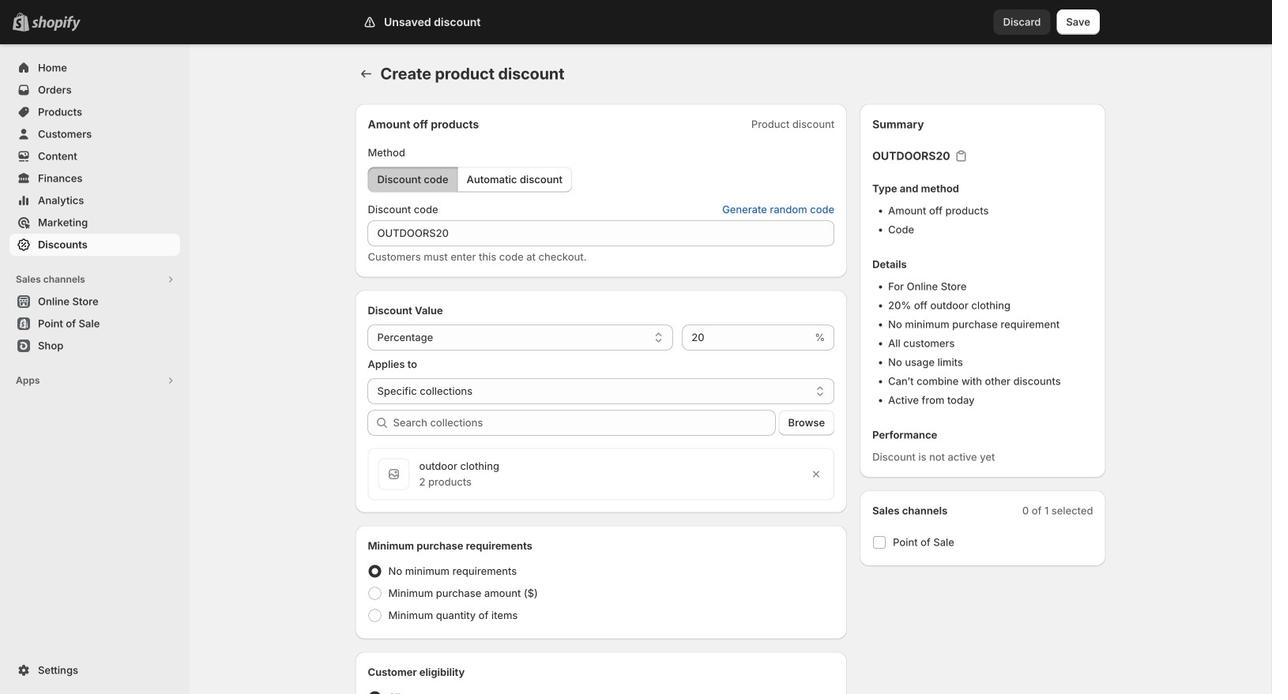 Task type: describe. For each thing, give the bounding box(es) containing it.
shopify image
[[32, 16, 81, 31]]



Task type: vqa. For each thing, say whether or not it's contained in the screenshot.
bottommost used
no



Task type: locate. For each thing, give the bounding box(es) containing it.
Search collections text field
[[393, 411, 776, 436]]

None text field
[[682, 325, 812, 351]]

None text field
[[368, 221, 835, 246]]



